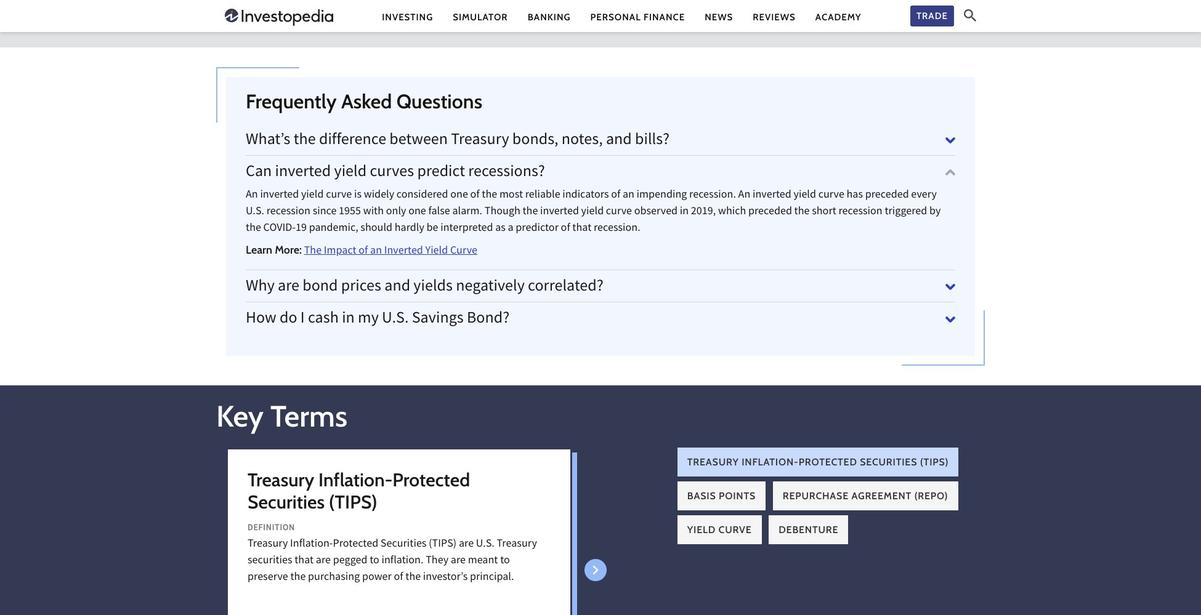 Task type: locate. For each thing, give the bounding box(es) containing it.
1 arrow down image from the top
[[946, 136, 956, 145]]

2 recession from the left
[[839, 204, 883, 221]]

the
[[294, 128, 316, 153], [482, 187, 497, 204], [523, 204, 538, 221], [795, 204, 810, 221], [246, 221, 261, 237], [291, 570, 306, 587], [406, 570, 421, 587]]

are
[[278, 275, 299, 299], [459, 537, 474, 553], [316, 553, 331, 570], [451, 553, 466, 570]]

recession
[[267, 204, 311, 221], [839, 204, 883, 221]]

treasury inside treasury inflation-protected securities (tips)
[[248, 469, 314, 492]]

yield down basis
[[688, 524, 716, 536]]

0 vertical spatial inflation-
[[742, 457, 799, 468]]

u.s. inside an inverted yield curve is widely considered one of the most reliable indicators of an impending recession. an inverted yield curve has preceded every u.s. recession since 1955 with only one false alarm. though the inverted yield curve observed in 2019, which preceded the short recession triggered by the covid-19 pandemic, should hardly be interpreted as a predictor of that recession. learn more: the impact of an inverted yield curve
[[246, 204, 264, 221]]

1 horizontal spatial yield
[[688, 524, 716, 536]]

u.s. inside treasury inflation-protected securities (tips) are u.s. treasury securities that are pegged to inflation. they are meant to preserve the purchasing power of the investor's principal.
[[476, 537, 495, 553]]

search image
[[964, 9, 977, 22]]

principal.
[[470, 570, 514, 587]]

1 vertical spatial recession.
[[594, 221, 641, 237]]

0 horizontal spatial one
[[409, 204, 426, 221]]

0 vertical spatial that
[[573, 221, 592, 237]]

2 vertical spatial (tips)
[[429, 537, 457, 553]]

an
[[246, 187, 258, 204], [739, 187, 751, 204]]

0 horizontal spatial u.s.
[[246, 204, 264, 221]]

more:
[[275, 243, 302, 257]]

questions
[[397, 89, 483, 113]]

an down can
[[246, 187, 258, 204]]

which
[[718, 204, 746, 221]]

repurchase agreement (repo) button
[[773, 482, 959, 511]]

impact
[[324, 243, 357, 260]]

arrow down image for and
[[946, 136, 956, 145]]

and left the 'bills?'
[[606, 128, 632, 153]]

recession right short
[[839, 204, 883, 221]]

1 horizontal spatial securities
[[381, 537, 427, 553]]

1 vertical spatial (tips)
[[329, 491, 378, 514]]

news
[[705, 11, 733, 22]]

0 vertical spatial u.s.
[[246, 204, 264, 221]]

1 vertical spatial that
[[295, 553, 314, 570]]

personal finance
[[591, 11, 685, 22]]

2 horizontal spatial (tips)
[[920, 457, 949, 468]]

the right preserve
[[291, 570, 306, 587]]

simulator
[[453, 11, 508, 22]]

of right power at the left
[[394, 570, 403, 587]]

2 horizontal spatial securities
[[860, 457, 918, 468]]

0 vertical spatial securities
[[860, 457, 918, 468]]

news link
[[705, 11, 733, 24]]

short
[[812, 204, 837, 221]]

1 horizontal spatial recession
[[839, 204, 883, 221]]

1 horizontal spatial preceded
[[866, 187, 909, 204]]

securities up 'agreement'
[[860, 457, 918, 468]]

in left 2019,
[[680, 204, 689, 221]]

in left my
[[342, 308, 355, 332]]

0 vertical spatial treasury inflation-protected securities (tips)
[[688, 457, 949, 468]]

recession. right impending
[[690, 187, 736, 204]]

inflation-
[[742, 457, 799, 468], [319, 469, 393, 492], [290, 537, 333, 553]]

0 vertical spatial arrow down image
[[946, 136, 956, 145]]

yield down be
[[426, 243, 448, 260]]

1 horizontal spatial curve
[[606, 204, 632, 221]]

2 horizontal spatial protected
[[799, 457, 858, 468]]

to right pegged
[[370, 553, 380, 570]]

0 horizontal spatial securities
[[248, 491, 325, 514]]

treasury inflation-protected securities (tips)
[[688, 457, 949, 468], [248, 469, 470, 514]]

basis points
[[688, 491, 756, 502]]

recession left since
[[267, 204, 311, 221]]

0 horizontal spatial recession
[[267, 204, 311, 221]]

curve
[[326, 187, 352, 204], [819, 187, 845, 204], [606, 204, 632, 221]]

1 horizontal spatial protected
[[393, 469, 470, 492]]

academy link
[[816, 11, 862, 24]]

inflation- inside button
[[742, 457, 799, 468]]

1 vertical spatial yield
[[688, 524, 716, 536]]

securities up securities
[[248, 491, 325, 514]]

0 horizontal spatial recession.
[[594, 221, 641, 237]]

by
[[930, 204, 941, 221]]

treasury
[[451, 128, 509, 153], [688, 457, 739, 468], [248, 469, 314, 492], [248, 537, 288, 553], [497, 537, 537, 553]]

0 horizontal spatial to
[[370, 553, 380, 570]]

(tips) up investor's
[[429, 537, 457, 553]]

yield up is
[[334, 161, 367, 185]]

1 vertical spatial an
[[370, 243, 382, 260]]

preceded
[[866, 187, 909, 204], [749, 204, 792, 221]]

0 horizontal spatial and
[[385, 275, 410, 299]]

protected
[[799, 457, 858, 468], [393, 469, 470, 492], [333, 537, 378, 553]]

securities
[[248, 553, 292, 570]]

preceded right the has
[[866, 187, 909, 204]]

as
[[496, 221, 506, 237]]

is
[[354, 187, 362, 204]]

1 horizontal spatial u.s.
[[382, 308, 409, 332]]

do
[[280, 308, 297, 332]]

protected inside button
[[799, 457, 858, 468]]

1 horizontal spatial that
[[573, 221, 592, 237]]

0 horizontal spatial yield
[[426, 243, 448, 260]]

curve down points
[[719, 524, 752, 536]]

preceded right which
[[749, 204, 792, 221]]

curve left observed
[[606, 204, 632, 221]]

of right predictor
[[561, 221, 570, 237]]

widely
[[364, 187, 395, 204]]

the right 'a'
[[523, 204, 538, 221]]

1 vertical spatial inflation-
[[319, 469, 393, 492]]

0 horizontal spatial protected
[[333, 537, 378, 553]]

arrow down image
[[946, 315, 956, 325]]

yield
[[334, 161, 367, 185], [301, 187, 324, 204], [794, 187, 817, 204], [581, 204, 604, 221]]

1 horizontal spatial in
[[680, 204, 689, 221]]

debenture
[[779, 524, 839, 536]]

u.s. up principal.
[[476, 537, 495, 553]]

securities inside button
[[860, 457, 918, 468]]

1 vertical spatial and
[[385, 275, 410, 299]]

recession. down indicators
[[594, 221, 641, 237]]

pandemic,
[[309, 221, 358, 237]]

between
[[390, 128, 448, 153]]

0 vertical spatial (tips)
[[920, 457, 949, 468]]

0 horizontal spatial an
[[246, 187, 258, 204]]

1 vertical spatial u.s.
[[382, 308, 409, 332]]

how do i cash in my u.s. savings bond?
[[246, 308, 510, 332]]

2 vertical spatial inflation-
[[290, 537, 333, 553]]

basis points button
[[678, 482, 766, 511]]

1 vertical spatial treasury inflation-protected securities (tips)
[[248, 469, 470, 514]]

0 horizontal spatial in
[[342, 308, 355, 332]]

(tips) inside button
[[920, 457, 949, 468]]

0 vertical spatial yield
[[426, 243, 448, 260]]

notes,
[[562, 128, 603, 153]]

every
[[912, 187, 937, 204]]

frequently
[[246, 89, 337, 113]]

1 vertical spatial in
[[342, 308, 355, 332]]

0 vertical spatial an
[[623, 187, 635, 204]]

curve left is
[[326, 187, 352, 204]]

0 horizontal spatial that
[[295, 553, 314, 570]]

and
[[606, 128, 632, 153], [385, 275, 410, 299]]

1 vertical spatial securities
[[248, 491, 325, 514]]

yield inside an inverted yield curve is widely considered one of the most reliable indicators of an impending recession. an inverted yield curve has preceded every u.s. recession since 1955 with only one false alarm. though the inverted yield curve observed in 2019, which preceded the short recession triggered by the covid-19 pandemic, should hardly be interpreted as a predictor of that recession. learn more: the impact of an inverted yield curve
[[426, 243, 448, 260]]

1 vertical spatial arrow down image
[[946, 168, 956, 178]]

(tips) up (repo)
[[920, 457, 949, 468]]

investor's
[[423, 570, 468, 587]]

that inside treasury inflation-protected securities (tips) are u.s. treasury securities that are pegged to inflation. they are meant to preserve the purchasing power of the investor's principal.
[[295, 553, 314, 570]]

1 horizontal spatial an
[[739, 187, 751, 204]]

(tips)
[[920, 457, 949, 468], [329, 491, 378, 514], [429, 537, 457, 553]]

curve
[[450, 243, 478, 260], [719, 524, 752, 536]]

the impact of an inverted yield curve link
[[304, 243, 478, 260]]

of right indicators
[[611, 187, 621, 204]]

one right false
[[451, 187, 468, 204]]

most
[[500, 187, 523, 204]]

that down indicators
[[573, 221, 592, 237]]

to right meant
[[500, 553, 510, 570]]

1 vertical spatial protected
[[393, 469, 470, 492]]

2 vertical spatial arrow down image
[[946, 283, 956, 292]]

1 horizontal spatial one
[[451, 187, 468, 204]]

1 horizontal spatial treasury inflation-protected securities (tips)
[[688, 457, 949, 468]]

1 to from the left
[[370, 553, 380, 570]]

yield inside button
[[688, 524, 716, 536]]

and left yields
[[385, 275, 410, 299]]

recession.
[[690, 187, 736, 204], [594, 221, 641, 237]]

reliable
[[525, 187, 561, 204]]

0 vertical spatial curve
[[450, 243, 478, 260]]

3 arrow down image from the top
[[946, 283, 956, 292]]

1 horizontal spatial an
[[623, 187, 635, 204]]

1 horizontal spatial (tips)
[[429, 537, 457, 553]]

0 vertical spatial protected
[[799, 457, 858, 468]]

predict
[[417, 161, 465, 185]]

impending
[[637, 187, 687, 204]]

curve left the has
[[819, 187, 845, 204]]

reviews link
[[753, 11, 796, 24]]

u.s. right my
[[382, 308, 409, 332]]

2 horizontal spatial u.s.
[[476, 537, 495, 553]]

(tips) up pegged
[[329, 491, 378, 514]]

0 vertical spatial in
[[680, 204, 689, 221]]

1 vertical spatial curve
[[719, 524, 752, 536]]

u.s. up learn
[[246, 204, 264, 221]]

1 horizontal spatial to
[[500, 553, 510, 570]]

treasury inside 'treasury inflation-protected securities (tips)' button
[[688, 457, 739, 468]]

0 vertical spatial recession.
[[690, 187, 736, 204]]

arrow down image
[[946, 136, 956, 145], [946, 168, 956, 178], [946, 283, 956, 292]]

inverted
[[275, 161, 331, 185], [260, 187, 299, 204], [753, 187, 792, 204], [540, 204, 579, 221]]

bills?
[[635, 128, 670, 153]]

curve down interpreted
[[450, 243, 478, 260]]

securities
[[860, 457, 918, 468], [248, 491, 325, 514], [381, 537, 427, 553]]

an right 2019,
[[739, 187, 751, 204]]

present next article image
[[591, 566, 600, 575]]

the left short
[[795, 204, 810, 221]]

that right securities
[[295, 553, 314, 570]]

2 vertical spatial u.s.
[[476, 537, 495, 553]]

securities up power at the left
[[381, 537, 427, 553]]

1 horizontal spatial curve
[[719, 524, 752, 536]]

2 vertical spatial protected
[[333, 537, 378, 553]]

0 horizontal spatial an
[[370, 243, 382, 260]]

bonds,
[[513, 128, 559, 153]]

0 vertical spatial and
[[606, 128, 632, 153]]

an down 'should'
[[370, 243, 382, 260]]

1 horizontal spatial recession.
[[690, 187, 736, 204]]

be
[[427, 221, 438, 237]]

0 horizontal spatial curve
[[450, 243, 478, 260]]

2 vertical spatial securities
[[381, 537, 427, 553]]

yields
[[414, 275, 453, 299]]

inverted right can
[[275, 161, 331, 185]]

2 to from the left
[[500, 553, 510, 570]]

one right only
[[409, 204, 426, 221]]

1 recession from the left
[[267, 204, 311, 221]]

0 horizontal spatial treasury inflation-protected securities (tips)
[[248, 469, 470, 514]]

an left impending
[[623, 187, 635, 204]]



Task type: describe. For each thing, give the bounding box(es) containing it.
(tips) inside treasury inflation-protected securities (tips) are u.s. treasury securities that are pegged to inflation. they are meant to preserve the purchasing power of the investor's principal.
[[429, 537, 457, 553]]

1 horizontal spatial and
[[606, 128, 632, 153]]

difference
[[319, 128, 386, 153]]

the right what's on the left
[[294, 128, 316, 153]]

treasury inflation-protected securities (tips) are u.s. treasury securities that are pegged to inflation. they are meant to preserve the purchasing power of the investor's principal.
[[248, 537, 537, 587]]

should
[[361, 221, 393, 237]]

bond?
[[467, 308, 510, 332]]

the up learn
[[246, 221, 261, 237]]

treasury inflation-protected securities (tips) inside button
[[688, 457, 949, 468]]

what's
[[246, 128, 291, 153]]

can inverted yield curves predict recessions?
[[246, 161, 545, 185]]

the left they
[[406, 570, 421, 587]]

triggered
[[885, 204, 928, 221]]

personal finance link
[[591, 11, 685, 24]]

arrow down image for correlated?
[[946, 283, 956, 292]]

19
[[296, 221, 307, 237]]

u.s. for protected
[[476, 537, 495, 553]]

treasury inflation-protected securities (tips) button
[[678, 448, 959, 477]]

academy
[[816, 11, 862, 22]]

interpreted
[[441, 221, 493, 237]]

inflation.
[[382, 553, 424, 570]]

of right impact
[[359, 243, 368, 260]]

inverted right most
[[540, 204, 579, 221]]

power
[[362, 570, 392, 587]]

1 an from the left
[[246, 187, 258, 204]]

banking
[[528, 11, 571, 22]]

in inside an inverted yield curve is widely considered one of the most reliable indicators of an impending recession. an inverted yield curve has preceded every u.s. recession since 1955 with only one false alarm. though the inverted yield curve observed in 2019, which preceded the short recession triggered by the covid-19 pandemic, should hardly be interpreted as a predictor of that recession. learn more: the impact of an inverted yield curve
[[680, 204, 689, 221]]

1955
[[339, 204, 361, 221]]

the left most
[[482, 187, 497, 204]]

finance
[[644, 11, 685, 22]]

why
[[246, 275, 275, 299]]

they
[[426, 553, 449, 570]]

protected inside treasury inflation-protected securities (tips) are u.s. treasury securities that are pegged to inflation. they are meant to preserve the purchasing power of the investor's principal.
[[333, 537, 378, 553]]

yield curve
[[688, 524, 752, 536]]

purchasing
[[308, 570, 360, 587]]

reviews
[[753, 11, 796, 22]]

predictor
[[516, 221, 559, 237]]

securities inside treasury inflation-protected securities (tips) are u.s. treasury securities that are pegged to inflation. they are meant to preserve the purchasing power of the investor's principal.
[[381, 537, 427, 553]]

investing link
[[382, 11, 433, 24]]

yield up 19
[[301, 187, 324, 204]]

of inside treasury inflation-protected securities (tips) are u.s. treasury securities that are pegged to inflation. they are meant to preserve the purchasing power of the investor's principal.
[[394, 570, 403, 587]]

key terms
[[216, 399, 348, 435]]

since
[[313, 204, 337, 221]]

0 horizontal spatial (tips)
[[329, 491, 378, 514]]

(repo)
[[915, 491, 949, 502]]

yield left the has
[[794, 187, 817, 204]]

investopedia homepage image
[[225, 7, 333, 27]]

basis
[[688, 491, 716, 502]]

2019,
[[691, 204, 716, 221]]

key
[[216, 399, 264, 435]]

has
[[847, 187, 863, 204]]

meant
[[468, 553, 498, 570]]

u.s. for i
[[382, 308, 409, 332]]

only
[[386, 204, 406, 221]]

false
[[429, 204, 450, 221]]

inverted right which
[[753, 187, 792, 204]]

0 horizontal spatial curve
[[326, 187, 352, 204]]

agreement
[[852, 491, 912, 502]]

though
[[485, 204, 521, 221]]

2 horizontal spatial curve
[[819, 187, 845, 204]]

investing
[[382, 11, 433, 22]]

yield right 'reliable'
[[581, 204, 604, 221]]

hardly
[[395, 221, 425, 237]]

observed
[[635, 204, 678, 221]]

frequently asked questions
[[246, 89, 483, 113]]

repurchase
[[783, 491, 849, 502]]

simulator link
[[453, 11, 508, 24]]

asked
[[341, 89, 392, 113]]

pegged
[[333, 553, 368, 570]]

0 horizontal spatial preceded
[[749, 204, 792, 221]]

a
[[508, 221, 514, 237]]

covid-
[[263, 221, 296, 237]]

repurchase agreement (repo)
[[783, 491, 949, 502]]

correlated?
[[528, 275, 604, 299]]

points
[[719, 491, 756, 502]]

that inside an inverted yield curve is widely considered one of the most reliable indicators of an impending recession. an inverted yield curve has preceded every u.s. recession since 1955 with only one false alarm. though the inverted yield curve observed in 2019, which preceded the short recession triggered by the covid-19 pandemic, should hardly be interpreted as a predictor of that recession. learn more: the impact of an inverted yield curve
[[573, 221, 592, 237]]

curve inside an inverted yield curve is widely considered one of the most reliable indicators of an impending recession. an inverted yield curve has preceded every u.s. recession since 1955 with only one false alarm. though the inverted yield curve observed in 2019, which preceded the short recession triggered by the covid-19 pandemic, should hardly be interpreted as a predictor of that recession. learn more: the impact of an inverted yield curve
[[450, 243, 478, 260]]

terms
[[270, 399, 348, 435]]

learn
[[246, 243, 272, 257]]

how
[[246, 308, 277, 332]]

recessions?
[[469, 161, 545, 185]]

personal
[[591, 11, 641, 22]]

my
[[358, 308, 379, 332]]

indicators
[[563, 187, 609, 204]]

trade link
[[911, 5, 955, 27]]

2 an from the left
[[739, 187, 751, 204]]

banking link
[[528, 11, 571, 24]]

curves
[[370, 161, 414, 185]]

savings
[[412, 308, 464, 332]]

negatively
[[456, 275, 525, 299]]

of left though
[[471, 187, 480, 204]]

why are bond prices and yields negatively correlated?
[[246, 275, 604, 299]]

bond
[[303, 275, 338, 299]]

inverted down can
[[260, 187, 299, 204]]

preserve
[[248, 570, 288, 587]]

2 arrow down image from the top
[[946, 168, 956, 178]]

debenture button
[[769, 516, 849, 545]]

curve inside button
[[719, 524, 752, 536]]

alarm.
[[453, 204, 483, 221]]

considered
[[397, 187, 448, 204]]

inflation- inside treasury inflation-protected securities (tips) are u.s. treasury securities that are pegged to inflation. they are meant to preserve the purchasing power of the investor's principal.
[[290, 537, 333, 553]]

the
[[304, 243, 322, 260]]

with
[[363, 204, 384, 221]]

prices
[[341, 275, 381, 299]]



Task type: vqa. For each thing, say whether or not it's contained in the screenshot.
right but
no



